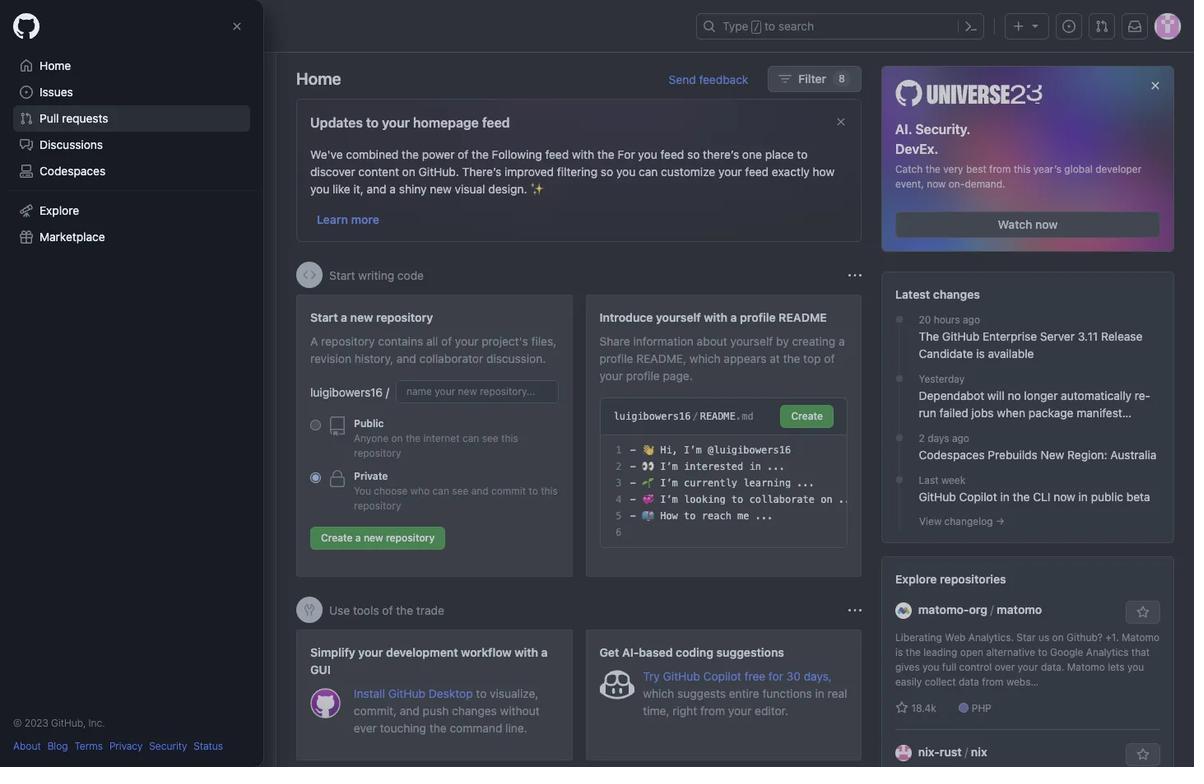 Task type: locate. For each thing, give the bounding box(es) containing it.
0 horizontal spatial explore
[[40, 203, 79, 217]]

for left 30
[[769, 669, 784, 683]]

1 horizontal spatial copilot
[[960, 490, 998, 504]]

your down entire
[[729, 704, 752, 718]]

0 vertical spatial over
[[142, 132, 165, 146]]

private
[[354, 470, 388, 482]]

of right power
[[458, 147, 469, 161]]

filtering
[[557, 165, 598, 179]]

- right 5
[[630, 510, 636, 522]]

import repository link
[[153, 181, 245, 195]]

this inside "public anyone on the internet can see this repository"
[[501, 432, 518, 445]]

matomo-
[[919, 602, 969, 616]]

30
[[787, 669, 801, 683]]

repositories
[[940, 572, 1007, 586]]

the down "push"
[[430, 721, 447, 735]]

in inside 1 - 👋 hi, i'm @luigibowers16 2 - 👀 i'm interested in ... 3 - 🌱 i'm currently learning ... 4 - 💞️ i'm looking to collaborate on ... 5 - 📫 how to reach me ... 6
[[750, 461, 762, 473]]

0 vertical spatial start
[[329, 268, 355, 282]]

2 horizontal spatial with
[[704, 310, 728, 324]]

5 - from the top
[[630, 510, 636, 522]]

now left on-
[[927, 177, 946, 190]]

start for start writing code
[[329, 268, 355, 282]]

your right simplify at the left of page
[[358, 646, 383, 660]]

learn
[[317, 212, 348, 226]]

and inside to visualize, commit, and push changes without ever touching the command line.
[[400, 704, 420, 718]]

dot fill image
[[893, 313, 906, 326], [893, 431, 906, 444], [893, 473, 906, 486]]

profile down readme,
[[626, 369, 660, 383]]

latest changes
[[896, 287, 981, 301]]

how
[[660, 510, 678, 522]]

matomo-org / matomo
[[919, 602, 1043, 616]]

from inside ai. security. devex. catch the very best from this year's global developer event, now on-demand.
[[990, 163, 1011, 175]]

place
[[765, 147, 794, 161]]

your up collaborator at left top
[[455, 334, 479, 348]]

the inside last week github copilot in the cli now in public beta
[[1013, 490, 1030, 504]]

inc.
[[89, 717, 105, 729]]

yourself inside the 'share information about yourself by creating a profile readme, which appears at the top of your profile page.'
[[731, 334, 773, 348]]

over down alternative
[[995, 661, 1015, 673]]

create up an
[[149, 114, 184, 128]]

1 vertical spatial readme
[[700, 411, 736, 422]]

new down pull
[[47, 132, 69, 146]]

explore for explore repositories
[[896, 572, 937, 586]]

create up pull
[[20, 94, 57, 108]]

20 hours ago the github enterprise server 3.11 release candidate is available
[[919, 313, 1143, 360]]

terms
[[75, 740, 103, 753]]

from inside try github copilot free for 30 days, which suggests entire functions in real time, right from your editor.
[[701, 704, 725, 718]]

- left 👀
[[630, 461, 636, 473]]

your up the webs…
[[1018, 661, 1039, 673]]

0 vertical spatial matomo
[[1122, 631, 1160, 644]]

see right the who
[[452, 485, 469, 497]]

copilot inside last week github copilot in the cli now in public beta
[[960, 490, 998, 504]]

1 vertical spatial close image
[[1149, 79, 1163, 92]]

0 horizontal spatial home
[[40, 58, 71, 72]]

introduce yourself with a profile readme element
[[586, 295, 862, 577]]

0 vertical spatial is
[[977, 346, 985, 360]]

rust
[[940, 745, 962, 759]]

1 vertical spatial 2
[[616, 461, 622, 473]]

star image
[[896, 701, 909, 714]]

yourself
[[656, 310, 701, 324], [731, 334, 773, 348]]

beta
[[1127, 490, 1151, 504]]

free
[[745, 669, 766, 683]]

1 vertical spatial dot fill image
[[893, 431, 906, 444]]

start writing code
[[329, 268, 424, 282]]

jobs
[[972, 406, 994, 420]]

collaborate
[[750, 494, 815, 506]]

/ down page. at the top of page
[[693, 411, 699, 422]]

ago right hours
[[963, 313, 981, 326]]

on inside "public anyone on the internet can see this repository"
[[391, 432, 403, 445]]

control
[[960, 661, 992, 673]]

1 horizontal spatial matomo
[[1122, 631, 1160, 644]]

on right the collaborate
[[821, 494, 833, 506]]

1 horizontal spatial explore
[[896, 572, 937, 586]]

repository inside button
[[386, 532, 435, 544]]

luigibowers16 inside create a new repository element
[[310, 385, 383, 399]]

week
[[942, 474, 966, 486]]

0 horizontal spatial is
[[896, 646, 903, 658]]

a up existing
[[187, 114, 193, 128]]

0 horizontal spatial copilot
[[704, 669, 742, 683]]

a right "workflow"
[[541, 646, 548, 660]]

and
[[367, 182, 387, 196], [397, 352, 416, 366], [472, 485, 489, 497], [400, 704, 420, 718]]

can left customize
[[639, 165, 658, 179]]

github inside simplify your development workflow with a gui element
[[388, 687, 426, 701]]

0 horizontal spatial readme
[[700, 411, 736, 422]]

over up contributing
[[142, 132, 165, 146]]

open global navigation menu image
[[20, 20, 33, 33]]

in inside try github copilot free for 30 days, which suggests entire functions in real time, right from your editor.
[[816, 687, 825, 701]]

@matomo-org profile image
[[896, 603, 912, 619]]

readme
[[779, 310, 827, 324], [700, 411, 736, 422]]

git pull request image
[[1096, 20, 1109, 33]]

1 horizontal spatial is
[[977, 346, 985, 360]]

and left commit
[[472, 485, 489, 497]]

code image
[[303, 268, 316, 282]]

create inside button
[[321, 532, 353, 544]]

there's
[[703, 147, 739, 161]]

the left very
[[926, 163, 941, 175]]

0 vertical spatial so
[[688, 147, 700, 161]]

explore inside 'link'
[[40, 203, 79, 217]]

dot fill image
[[893, 372, 906, 385]]

on right anyone
[[391, 432, 403, 445]]

automatically
[[1061, 388, 1132, 402]]

simplify your development workflow with a gui
[[310, 646, 548, 677]]

0 horizontal spatial matomo
[[1068, 661, 1106, 673]]

to inside to visualize, commit, and push changes without ever touching the command line.
[[476, 687, 487, 701]]

of inside a repository contains all of your project's files, revision history, and collaborator discussion.
[[441, 334, 452, 348]]

the inside "public anyone on the internet can see this repository"
[[406, 432, 421, 445]]

full
[[943, 661, 957, 673]]

/ inside create a new repository element
[[386, 385, 389, 399]]

which inside try github copilot free for 30 days, which suggests entire functions in real time, right from your editor.
[[643, 687, 675, 701]]

1 vertical spatial codespaces
[[919, 448, 985, 462]]

and down install github desktop
[[400, 704, 420, 718]]

0 horizontal spatial this
[[501, 432, 518, 445]]

your inside the we've combined the power of the following feed with the for you feed so there's one place to discover content on github. there's improved filtering so you can customize your feed exactly how you like it, and a shiny new visual design. ✨
[[719, 165, 742, 179]]

can inside the we've combined the power of the following feed with the for you feed so there's one place to discover content on github. there's improved filtering so you can customize your feed exactly how you like it, and a shiny new visual design. ✨
[[639, 165, 658, 179]]

1 vertical spatial explore
[[896, 572, 937, 586]]

a right creating
[[839, 334, 845, 348]]

start up a
[[310, 310, 338, 324]]

0 vertical spatial for
[[20, 132, 35, 146]]

2 down 1
[[616, 461, 622, 473]]

simplify your development workflow with a gui element
[[296, 630, 573, 761]]

2 dot fill image from the top
[[893, 431, 906, 444]]

nix-rust / nix
[[919, 745, 988, 759]]

start
[[329, 268, 355, 282], [310, 310, 338, 324]]

changes inside to visualize, commit, and push changes without ever touching the command line.
[[452, 704, 497, 718]]

to inside private you choose who can see and commit to this repository
[[529, 485, 538, 497]]

and inside a repository contains all of your project's files, revision history, and collaborator discussion.
[[397, 352, 416, 366]]

0 vertical spatial from
[[990, 163, 1011, 175]]

commit
[[492, 485, 526, 497]]

0 horizontal spatial can
[[433, 485, 450, 497]]

your inside the 'share information about yourself by creating a profile readme, which appears at the top of your profile page.'
[[600, 369, 623, 383]]

explore up recent activity
[[40, 203, 79, 217]]

1 horizontal spatial over
[[995, 661, 1015, 673]]

command palette image
[[965, 20, 978, 33]]

with right "workflow"
[[515, 646, 539, 660]]

0 vertical spatial which
[[690, 352, 721, 366]]

0 vertical spatial luigibowers16
[[310, 385, 383, 399]]

repository inside private you choose who can see and commit to this repository
[[354, 500, 401, 512]]

0 vertical spatial yourself
[[656, 310, 701, 324]]

0 vertical spatial see
[[482, 432, 499, 445]]

changelog
[[945, 515, 993, 527]]

0 vertical spatial ago
[[963, 313, 981, 326]]

to inside the we've combined the power of the following feed with the for you feed so there's one place to discover content on github. there's improved filtering so you can customize your feed exactly how you like it, and a shiny new visual design. ✨
[[797, 147, 808, 161]]

1 vertical spatial yourself
[[731, 334, 773, 348]]

1 horizontal spatial yourself
[[731, 334, 773, 348]]

keep
[[91, 149, 116, 163]]

send feedback
[[669, 72, 749, 86]]

explore element
[[882, 66, 1175, 767]]

with up the "filtering"
[[572, 147, 594, 161]]

create for create repository
[[34, 179, 70, 193]]

0 vertical spatial now
[[927, 177, 946, 190]]

None submit
[[781, 405, 834, 428]]

0 horizontal spatial close image
[[231, 20, 244, 33]]

ago inside 2 days ago codespaces prebuilds new region: australia
[[953, 432, 970, 444]]

on right us
[[1053, 631, 1064, 644]]

1 vertical spatial this
[[501, 432, 518, 445]]

repository down keep
[[73, 179, 129, 193]]

0 horizontal spatial luigibowers16
[[310, 385, 383, 399]]

/ for luigibowers16 / readme .md
[[693, 411, 699, 422]]

list
[[86, 13, 687, 40]]

i'm
[[684, 445, 702, 456], [660, 461, 678, 473], [660, 478, 678, 489], [660, 494, 678, 506]]

1 vertical spatial see
[[452, 485, 469, 497]]

the right at
[[783, 352, 801, 366]]

repository down choose
[[354, 500, 401, 512]]

who
[[411, 485, 430, 497]]

1 vertical spatial so
[[601, 165, 614, 179]]

repository inside "public anyone on the internet can see this repository"
[[354, 447, 401, 459]]

github down last
[[919, 490, 957, 504]]

/ inside 'introduce yourself with a profile readme' element
[[693, 411, 699, 422]]

now right watch
[[1036, 217, 1058, 231]]

© 2023 github, inc.
[[13, 717, 105, 729]]

repository inside a repository contains all of your project's files, revision history, and collaborator discussion.
[[321, 334, 375, 348]]

this left year's
[[1014, 163, 1031, 175]]

1 vertical spatial over
[[995, 661, 1015, 673]]

repository down the who
[[386, 532, 435, 544]]

to up the exactly in the top of the page
[[797, 147, 808, 161]]

about blog terms privacy security status
[[13, 740, 223, 753]]

now inside "watch now" link
[[1036, 217, 1058, 231]]

create for create a new repository
[[321, 532, 353, 544]]

Repository name text field
[[396, 380, 559, 403]]

1 vertical spatial start
[[310, 310, 338, 324]]

ago right "days"
[[953, 432, 970, 444]]

with up about
[[704, 310, 728, 324]]

1 vertical spatial matomo
[[1068, 661, 1106, 673]]

repository up revision
[[321, 334, 375, 348]]

github inside 20 hours ago the github enterprise server 3.11 release candidate is available
[[943, 329, 980, 343]]

leading
[[924, 646, 958, 658]]

dialog
[[0, 0, 263, 767]]

repo image
[[328, 417, 347, 436]]

so
[[688, 147, 700, 161], [601, 165, 614, 179]]

3
[[616, 478, 622, 489]]

you
[[638, 147, 658, 161], [617, 165, 636, 179], [310, 182, 330, 196], [923, 661, 940, 673], [1128, 661, 1145, 673]]

nix
[[971, 745, 988, 759]]

about link
[[13, 739, 41, 754]]

repository
[[196, 114, 250, 128], [20, 149, 74, 163], [73, 179, 129, 193], [191, 181, 245, 195], [376, 310, 433, 324], [321, 334, 375, 348], [354, 447, 401, 459], [354, 500, 401, 512], [386, 532, 435, 544]]

to up combined
[[366, 115, 379, 130]]

from inside liberating web analytics. star us on github? +1. matomo is the leading open alternative to google analytics that gives you full control over your data. matomo lets you easily collect data from webs…
[[982, 676, 1004, 688]]

to left search
[[765, 19, 776, 33]]

/ inside the "type / to search"
[[754, 21, 760, 33]]

suggests
[[678, 687, 726, 701]]

dot fill image for the github enterprise server 3.11 release candidate is available
[[893, 313, 906, 326]]

in down 'days,'
[[816, 687, 825, 701]]

to right commit
[[529, 485, 538, 497]]

internet
[[424, 432, 460, 445]]

activity
[[61, 227, 102, 241]]

0 horizontal spatial which
[[643, 687, 675, 701]]

start inside create a new repository element
[[310, 310, 338, 324]]

2 vertical spatial with
[[515, 646, 539, 660]]

0 horizontal spatial so
[[601, 165, 614, 179]]

explore
[[40, 203, 79, 217], [896, 572, 937, 586]]

...
[[768, 461, 785, 473], [797, 478, 815, 489], [839, 494, 857, 506], [756, 510, 773, 522]]

import repository
[[153, 181, 245, 195]]

create down lock icon
[[321, 532, 353, 544]]

1 horizontal spatial so
[[688, 147, 700, 161]]

©
[[13, 717, 22, 729]]

1 vertical spatial which
[[643, 687, 675, 701]]

0 horizontal spatial over
[[142, 132, 165, 146]]

1 horizontal spatial can
[[463, 432, 479, 445]]

0 vertical spatial dot fill image
[[893, 313, 906, 326]]

region:
[[1068, 448, 1108, 462]]

new
[[47, 132, 69, 146], [430, 182, 452, 196], [350, 310, 373, 324], [364, 532, 383, 544]]

luigibowers16 inside 'introduce yourself with a profile readme' element
[[614, 411, 691, 422]]

0 vertical spatial with
[[572, 147, 594, 161]]

codespaces down "days"
[[919, 448, 985, 462]]

is left the available
[[977, 346, 985, 360]]

on inside 1 - 👋 hi, i'm @luigibowers16 2 - 👀 i'm interested in ... 3 - 🌱 i'm currently learning ... 4 - 💞️ i'm looking to collaborate on ... 5 - 📫 how to reach me ... 6
[[821, 494, 833, 506]]

the inside liberating web analytics. star us on github? +1. matomo is the leading open alternative to google analytics that gives you full control over your data. matomo lets you easily collect data from webs…
[[906, 646, 921, 658]]

0 vertical spatial 2
[[919, 432, 925, 444]]

1 vertical spatial now
[[1036, 217, 1058, 231]]

1 vertical spatial for
[[769, 669, 784, 683]]

in left the public
[[1079, 490, 1088, 504]]

your inside liberating web analytics. star us on github? +1. matomo is the leading open alternative to google analytics that gives you full control over your data. matomo lets you easily collect data from webs…
[[1018, 661, 1039, 673]]

over inside create your first project ready to start building? create a repository for a new idea or bring over an existing repository to keep contributing to it.
[[142, 132, 165, 146]]

recent activity
[[20, 227, 102, 241]]

of inside the 'share information about yourself by creating a profile readme, which appears at the top of your profile page.'
[[824, 352, 835, 366]]

updates to your homepage feed
[[310, 115, 510, 130]]

4 - from the top
[[630, 494, 636, 506]]

explore inside navigation
[[896, 572, 937, 586]]

explore repositories
[[896, 572, 1007, 586]]

0 vertical spatial this
[[1014, 163, 1031, 175]]

1 horizontal spatial close image
[[1149, 79, 1163, 92]]

which up time, on the bottom right
[[643, 687, 675, 701]]

- right 3
[[630, 478, 636, 489]]

2 vertical spatial this
[[541, 485, 558, 497]]

of inside the we've combined the power of the following feed with the for you feed so there's one place to discover content on github. there's improved filtering so you can customize your feed exactly how you like it, and a shiny new visual design. ✨
[[458, 147, 469, 161]]

1 horizontal spatial readme
[[779, 310, 827, 324]]

your up combined
[[382, 115, 410, 130]]

the inside the 'share information about yourself by creating a profile readme, which appears at the top of your profile page.'
[[783, 352, 801, 366]]

dot fill image left last
[[893, 473, 906, 486]]

ago for prebuilds
[[953, 432, 970, 444]]

changes
[[934, 287, 981, 301], [919, 423, 964, 437], [452, 704, 497, 718]]

your inside create your first project ready to start building? create a repository for a new idea or bring over an existing repository to keep contributing to it.
[[60, 94, 85, 108]]

commit,
[[354, 704, 397, 718]]

1 horizontal spatial home
[[296, 69, 341, 88]]

2 vertical spatial now
[[1054, 490, 1076, 504]]

public
[[354, 417, 384, 430]]

a up "appears"
[[731, 310, 737, 324]]

1 horizontal spatial with
[[572, 147, 594, 161]]

a repository contains all of your project's files, revision history, and collaborator discussion.
[[310, 334, 557, 366]]

3 dot fill image from the top
[[893, 473, 906, 486]]

page.
[[663, 369, 693, 383]]

1 horizontal spatial see
[[482, 432, 499, 445]]

1 horizontal spatial this
[[541, 485, 558, 497]]

1 vertical spatial is
[[896, 646, 903, 658]]

use
[[329, 603, 350, 617]]

💞️
[[642, 494, 655, 506]]

terms link
[[75, 739, 103, 754]]

cli
[[1033, 490, 1051, 504]]

close image
[[231, 20, 244, 33], [1149, 79, 1163, 92]]

1 - from the top
[[630, 445, 636, 456]]

for down ready
[[20, 132, 35, 146]]

... right the collaborate
[[839, 494, 857, 506]]

longer
[[1025, 388, 1058, 402]]

1 vertical spatial changes
[[919, 423, 964, 437]]

1 horizontal spatial 2
[[919, 432, 925, 444]]

a inside button
[[356, 532, 361, 544]]

2 horizontal spatial this
[[1014, 163, 1031, 175]]

yourself up information
[[656, 310, 701, 324]]

codespaces inside 2 days ago codespaces prebuilds new region: australia
[[919, 448, 985, 462]]

the left power
[[402, 147, 419, 161]]

1 horizontal spatial for
[[769, 669, 784, 683]]

a
[[310, 334, 318, 348]]

0 horizontal spatial codespaces
[[40, 164, 106, 178]]

1 vertical spatial copilot
[[704, 669, 742, 683]]

latest
[[896, 287, 931, 301]]

github desktop image
[[310, 688, 341, 719]]

0 horizontal spatial see
[[452, 485, 469, 497]]

None radio
[[310, 420, 321, 431], [310, 473, 321, 483], [310, 420, 321, 431], [310, 473, 321, 483]]

0 horizontal spatial yourself
[[656, 310, 701, 324]]

send
[[669, 72, 696, 86]]

repository up existing
[[196, 114, 250, 128]]

which down about
[[690, 352, 721, 366]]

dialog containing home
[[0, 0, 263, 767]]

x image
[[835, 115, 848, 128]]

coding
[[676, 646, 714, 660]]

start right code icon
[[329, 268, 355, 282]]

ai.
[[896, 122, 913, 136]]

australia
[[1111, 448, 1157, 462]]

0 vertical spatial changes
[[934, 287, 981, 301]]

0 vertical spatial close image
[[231, 20, 244, 33]]

to down us
[[1039, 646, 1048, 658]]

2 inside 1 - 👋 hi, i'm @luigibowers16 2 - 👀 i'm interested in ... 3 - 🌱 i'm currently learning ... 4 - 💞️ i'm looking to collaborate on ... 5 - 📫 how to reach me ... 6
[[616, 461, 622, 473]]

codespaces up create repository
[[40, 164, 106, 178]]

0 vertical spatial readme
[[779, 310, 827, 324]]

1 horizontal spatial which
[[690, 352, 721, 366]]

matomo up that
[[1122, 631, 1160, 644]]

1 vertical spatial ago
[[953, 432, 970, 444]]

1 horizontal spatial luigibowers16
[[614, 411, 691, 422]]

profile
[[740, 310, 776, 324], [600, 352, 634, 366], [626, 369, 660, 383]]

customize
[[661, 165, 716, 179]]

ago inside 20 hours ago the github enterprise server 3.11 release candidate is available
[[963, 313, 981, 326]]

why am i seeing this? image
[[849, 269, 862, 282]]

github
[[943, 329, 980, 343], [919, 490, 957, 504], [663, 669, 701, 683], [388, 687, 426, 701]]

0 vertical spatial can
[[639, 165, 658, 179]]

can right the who
[[433, 485, 450, 497]]

github down get ai-based coding suggestions
[[663, 669, 701, 683]]

1 vertical spatial from
[[982, 676, 1004, 688]]

explore up @matomo-org profile image
[[896, 572, 937, 586]]

new down github.
[[430, 182, 452, 196]]

the inside ai. security. devex. catch the very best from this year's global developer event, now on-demand.
[[926, 163, 941, 175]]

for
[[20, 132, 35, 146], [769, 669, 784, 683]]

changes up the command
[[452, 704, 497, 718]]

0 horizontal spatial 2
[[616, 461, 622, 473]]

your inside try github copilot free for 30 days, which suggests entire functions in real time, right from your editor.
[[729, 704, 752, 718]]

2 vertical spatial from
[[701, 704, 725, 718]]

star this repository image
[[1137, 606, 1150, 619]]

from up demand.
[[990, 163, 1011, 175]]

see inside private you choose who can see and commit to this repository
[[452, 485, 469, 497]]

0 horizontal spatial for
[[20, 132, 35, 146]]

0 vertical spatial codespaces
[[40, 164, 106, 178]]

your down share
[[600, 369, 623, 383]]

6
[[616, 527, 622, 538]]

changes down "failed"
[[919, 423, 964, 437]]

so up customize
[[688, 147, 700, 161]]

0 vertical spatial copilot
[[960, 490, 998, 504]]

2 vertical spatial dot fill image
[[893, 473, 906, 486]]

on up shiny
[[402, 165, 416, 179]]

collaborator
[[420, 352, 483, 366]]

1 vertical spatial luigibowers16
[[614, 411, 691, 422]]

year's
[[1034, 163, 1062, 175]]

2 horizontal spatial can
[[639, 165, 658, 179]]

hi,
[[660, 445, 678, 456]]

2 vertical spatial changes
[[452, 704, 497, 718]]

a left shiny
[[390, 182, 396, 196]]

web
[[945, 631, 966, 644]]

2 vertical spatial can
[[433, 485, 450, 497]]

1 horizontal spatial codespaces
[[919, 448, 985, 462]]

/ for type / to search
[[754, 21, 760, 33]]

0 vertical spatial explore
[[40, 203, 79, 217]]

/ down history,
[[386, 385, 389, 399]]

based
[[639, 646, 673, 660]]

watch now link
[[896, 211, 1161, 238]]

1 vertical spatial can
[[463, 432, 479, 445]]

ago for github
[[963, 313, 981, 326]]

0 horizontal spatial with
[[515, 646, 539, 660]]

codespaces inside dialog
[[40, 164, 106, 178]]

a inside the 'share information about yourself by creating a profile readme, which appears at the top of your profile page.'
[[839, 334, 845, 348]]

1 dot fill image from the top
[[893, 313, 906, 326]]

- right 1
[[630, 445, 636, 456]]

from down suggests
[[701, 704, 725, 718]]

@nix-rust profile image
[[896, 745, 912, 762]]

line.
[[506, 721, 528, 735]]

can inside private you choose who can see and commit to this repository
[[433, 485, 450, 497]]

easily
[[896, 676, 922, 688]]



Task type: vqa. For each thing, say whether or not it's contained in the screenshot.


Task type: describe. For each thing, give the bounding box(es) containing it.
over inside liberating web analytics. star us on github? +1. matomo is the leading open alternative to google analytics that gives you full control over your data. matomo lets you easily collect data from webs…
[[995, 661, 1015, 673]]

you down that
[[1128, 661, 1145, 673]]

idea
[[72, 132, 94, 146]]

github?
[[1067, 631, 1103, 644]]

dependabot will no longer automatically re- run failed jobs when package manifest changes link
[[919, 387, 1161, 437]]

ever
[[354, 721, 377, 735]]

notifications image
[[1129, 20, 1142, 33]]

i'm up how
[[660, 494, 678, 506]]

feed down one
[[745, 165, 769, 179]]

on inside liberating web analytics. star us on github? +1. matomo is the leading open alternative to google analytics that gives you full control over your data. matomo lets you easily collect data from webs…
[[1053, 631, 1064, 644]]

start a new repository
[[310, 310, 433, 324]]

gui
[[310, 663, 331, 677]]

0 vertical spatial profile
[[740, 310, 776, 324]]

this inside ai. security. devex. catch the very best from this year's global developer event, now on-demand.
[[1014, 163, 1031, 175]]

copilot inside try github copilot free for 30 days, which suggests entire functions in real time, right from your editor.
[[704, 669, 742, 683]]

hours
[[934, 313, 961, 326]]

exactly
[[772, 165, 810, 179]]

status link
[[194, 739, 223, 754]]

changes inside "yesterday dependabot will no longer automatically re- run failed jobs when package manifest changes"
[[919, 423, 964, 437]]

dot fill image for github copilot in the cli now in public beta
[[893, 473, 906, 486]]

can inside "public anyone on the internet can see this repository"
[[463, 432, 479, 445]]

development
[[386, 646, 458, 660]]

data.
[[1041, 661, 1065, 673]]

... right me
[[756, 510, 773, 522]]

create a new repository element
[[310, 309, 559, 557]]

discussion.
[[487, 352, 546, 366]]

marketplace
[[40, 230, 105, 244]]

history,
[[355, 352, 394, 366]]

plus image
[[1013, 20, 1026, 33]]

a down ready
[[38, 132, 44, 146]]

right
[[673, 704, 698, 718]]

universe23 image
[[896, 80, 1043, 106]]

start
[[70, 114, 94, 128]]

feed up the "filtering"
[[545, 147, 569, 161]]

try github copilot free for 30 days, which suggests entire functions in real time, right from your editor.
[[643, 669, 848, 718]]

public
[[1092, 490, 1124, 504]]

home link
[[13, 53, 250, 79]]

you up collect
[[923, 661, 940, 673]]

to down idea
[[77, 149, 87, 163]]

2 vertical spatial profile
[[626, 369, 660, 383]]

triangle down image
[[1029, 19, 1042, 32]]

explore for explore
[[40, 203, 79, 217]]

or
[[97, 132, 108, 146]]

install github desktop link
[[354, 687, 476, 701]]

contains
[[378, 334, 423, 348]]

in up →
[[1001, 490, 1010, 504]]

to visualize, commit, and push changes without ever touching the command line.
[[354, 687, 540, 735]]

feed up following
[[482, 115, 510, 130]]

try
[[643, 669, 660, 683]]

use tools of the trade
[[329, 603, 445, 617]]

luigibowers16 / readme .md
[[614, 411, 754, 422]]

discussions link
[[13, 132, 250, 158]]

repository down ready
[[20, 149, 74, 163]]

a inside the we've combined the power of the following feed with the for you feed so there's one place to discover content on github. there's improved filtering so you can customize your feed exactly how you like it, and a shiny new visual design. ✨
[[390, 182, 396, 196]]

explore repositories navigation
[[882, 556, 1175, 767]]

issues link
[[13, 79, 250, 105]]

1 vertical spatial with
[[704, 310, 728, 324]]

issue opened image
[[1063, 20, 1076, 33]]

explore link
[[13, 198, 250, 224]]

a inside simplify your development workflow with a gui
[[541, 646, 548, 660]]

this inside private you choose who can see and commit to this repository
[[541, 485, 558, 497]]

new up history,
[[350, 310, 373, 324]]

issues
[[40, 85, 73, 99]]

with inside simplify your development workflow with a gui
[[515, 646, 539, 660]]

ai. security. devex. catch the very best from this year's global developer event, now on-demand.
[[896, 122, 1142, 190]]

for inside create your first project ready to start building? create a repository for a new idea or bring over an existing repository to keep contributing to it.
[[20, 132, 35, 146]]

1 vertical spatial profile
[[600, 352, 634, 366]]

top
[[804, 352, 821, 366]]

writing
[[358, 268, 395, 282]]

/ left nix at bottom right
[[965, 745, 969, 759]]

touching
[[380, 721, 427, 735]]

@luigibowers16
[[708, 445, 791, 456]]

get ai-based coding suggestions
[[600, 646, 785, 660]]

feed up customize
[[661, 147, 684, 161]]

i'm down hi, on the bottom right of the page
[[660, 461, 678, 473]]

view
[[920, 515, 942, 527]]

your inside a repository contains all of your project's files, revision history, and collaborator discussion.
[[455, 334, 479, 348]]

now inside ai. security. devex. catch the very best from this year's global developer event, now on-demand.
[[927, 177, 946, 190]]

reach
[[702, 510, 732, 522]]

security.
[[916, 122, 971, 136]]

interested
[[684, 461, 744, 473]]

install github desktop
[[354, 687, 476, 701]]

re-
[[1135, 388, 1151, 402]]

... up 'learning' at the bottom right
[[768, 461, 785, 473]]

server
[[1041, 329, 1075, 343]]

repository down it.
[[191, 181, 245, 195]]

👋
[[642, 445, 655, 456]]

to left start
[[56, 114, 67, 128]]

command
[[450, 721, 503, 735]]

i'm right 🌱
[[660, 478, 678, 489]]

try github copilot free for 30 days, link
[[643, 669, 832, 683]]

new inside create your first project ready to start building? create a repository for a new idea or bring over an existing repository to keep contributing to it.
[[47, 132, 69, 146]]

by
[[776, 334, 789, 348]]

type / to search
[[723, 19, 814, 33]]

privacy link
[[109, 739, 143, 754]]

star this repository image
[[1137, 748, 1150, 761]]

functions
[[763, 687, 812, 701]]

2 - from the top
[[630, 461, 636, 473]]

you right the for
[[638, 147, 658, 161]]

available
[[988, 346, 1035, 360]]

blog
[[47, 740, 68, 753]]

i'm right hi, on the bottom right of the page
[[684, 445, 702, 456]]

feedback
[[699, 72, 749, 86]]

real
[[828, 687, 848, 701]]

last
[[919, 474, 939, 486]]

the left trade
[[396, 603, 413, 617]]

it,
[[354, 182, 364, 196]]

why am i seeing this? image
[[849, 604, 862, 617]]

run
[[919, 406, 937, 420]]

your inside simplify your development workflow with a gui
[[358, 646, 383, 660]]

with inside the we've combined the power of the following feed with the for you feed so there's one place to discover content on github. there's improved filtering so you can customize your feed exactly how you like it, and a shiny new visual design. ✨
[[572, 147, 594, 161]]

you
[[354, 485, 371, 497]]

to up me
[[732, 494, 744, 506]]

to left it.
[[187, 149, 198, 163]]

create your first project ready to start building? create a repository for a new idea or bring over an existing repository to keep contributing to it.
[[20, 94, 250, 163]]

org
[[969, 602, 988, 616]]

share
[[600, 334, 630, 348]]

is inside 20 hours ago the github enterprise server 3.11 release candidate is available
[[977, 346, 985, 360]]

a up revision
[[341, 310, 348, 324]]

filter image
[[779, 72, 792, 86]]

all
[[426, 334, 438, 348]]

dependabot
[[919, 388, 985, 402]]

create for create your first project ready to start building? create a repository for a new idea or bring over an existing repository to keep contributing to it.
[[20, 94, 57, 108]]

github inside try github copilot free for 30 days, which suggests entire functions in real time, right from your editor.
[[663, 669, 701, 683]]

the inside to visualize, commit, and push changes without ever touching the command line.
[[430, 721, 447, 735]]

📫
[[642, 510, 655, 522]]

updates
[[310, 115, 363, 130]]

for inside try github copilot free for 30 days, which suggests entire functions in real time, right from your editor.
[[769, 669, 784, 683]]

close image inside dialog
[[231, 20, 244, 33]]

discussions
[[40, 137, 103, 151]]

design.
[[489, 182, 527, 196]]

to right how
[[684, 510, 696, 522]]

contributing
[[119, 149, 184, 163]]

time,
[[643, 704, 670, 718]]

get ai-based coding suggestions element
[[586, 630, 862, 761]]

view changelog → link
[[920, 515, 1005, 527]]

nix-
[[919, 745, 940, 759]]

and inside the we've combined the power of the following feed with the for you feed so there's one place to discover content on github. there's improved filtering so you can customize your feed exactly how you like it, and a shiny new visual design. ✨
[[367, 182, 387, 196]]

failed
[[940, 406, 969, 420]]

content
[[359, 165, 399, 179]]

start for start a new repository
[[310, 310, 338, 324]]

+1.
[[1106, 631, 1120, 644]]

close image inside explore element
[[1149, 79, 1163, 92]]

to inside liberating web analytics. star us on github? +1. matomo is the leading open alternative to google analytics that gives you full control over your data. matomo lets you easily collect data from webs…
[[1039, 646, 1048, 658]]

and inside private you choose who can see and commit to this repository
[[472, 485, 489, 497]]

that
[[1132, 646, 1150, 658]]

see inside "public anyone on the internet can see this repository"
[[482, 432, 499, 445]]

none submit inside 'introduce yourself with a profile readme' element
[[781, 405, 834, 428]]

event,
[[896, 177, 924, 190]]

3.11
[[1078, 329, 1098, 343]]

import
[[153, 181, 187, 195]]

of right tools at the bottom
[[382, 603, 393, 617]]

→
[[996, 515, 1005, 527]]

package
[[1029, 406, 1074, 420]]

the up there's
[[472, 147, 489, 161]]

luigibowers16 for luigibowers16 / readme .md
[[614, 411, 691, 422]]

how
[[813, 165, 835, 179]]

dot fill image for codespaces prebuilds new region: australia
[[893, 431, 906, 444]]

analytics.
[[969, 631, 1014, 644]]

github inside last week github copilot in the cli now in public beta
[[919, 490, 957, 504]]

new inside the we've combined the power of the following feed with the for you feed so there's one place to discover content on github. there's improved filtering so you can customize your feed exactly how you like it, and a shiny new visual design. ✨
[[430, 182, 452, 196]]

tools image
[[303, 604, 316, 617]]

looking
[[684, 494, 726, 506]]

create a new repository button
[[310, 527, 446, 550]]

is inside liberating web analytics. star us on github? +1. matomo is the leading open alternative to google analytics that gives you full control over your data. matomo lets you easily collect data from webs…
[[896, 646, 903, 658]]

... up the collaborate
[[797, 478, 815, 489]]

🌱
[[642, 478, 655, 489]]

repository up contains
[[376, 310, 433, 324]]

lock image
[[328, 469, 347, 489]]

now inside last week github copilot in the cli now in public beta
[[1054, 490, 1076, 504]]

on inside the we've combined the power of the following feed with the for you feed so there's one place to discover content on github. there's improved filtering so you can customize your feed exactly how you like it, and a shiny new visual design. ✨
[[402, 165, 416, 179]]

/ right org
[[991, 602, 994, 616]]

3 - from the top
[[630, 478, 636, 489]]

it.
[[201, 149, 211, 163]]

alternative
[[987, 646, 1036, 658]]

luigibowers16 for luigibowers16 /
[[310, 385, 383, 399]]

2 inside 2 days ago codespaces prebuilds new region: australia
[[919, 432, 925, 444]]

new inside button
[[364, 532, 383, 544]]

you down discover
[[310, 182, 330, 196]]

simplify
[[310, 646, 355, 660]]

/ for luigibowers16 /
[[386, 385, 389, 399]]

requests
[[62, 111, 108, 125]]

the left the for
[[598, 147, 615, 161]]

which inside the 'share information about yourself by creating a profile readme, which appears at the top of your profile page.'
[[690, 352, 721, 366]]

you down the for
[[617, 165, 636, 179]]

push
[[423, 704, 449, 718]]



